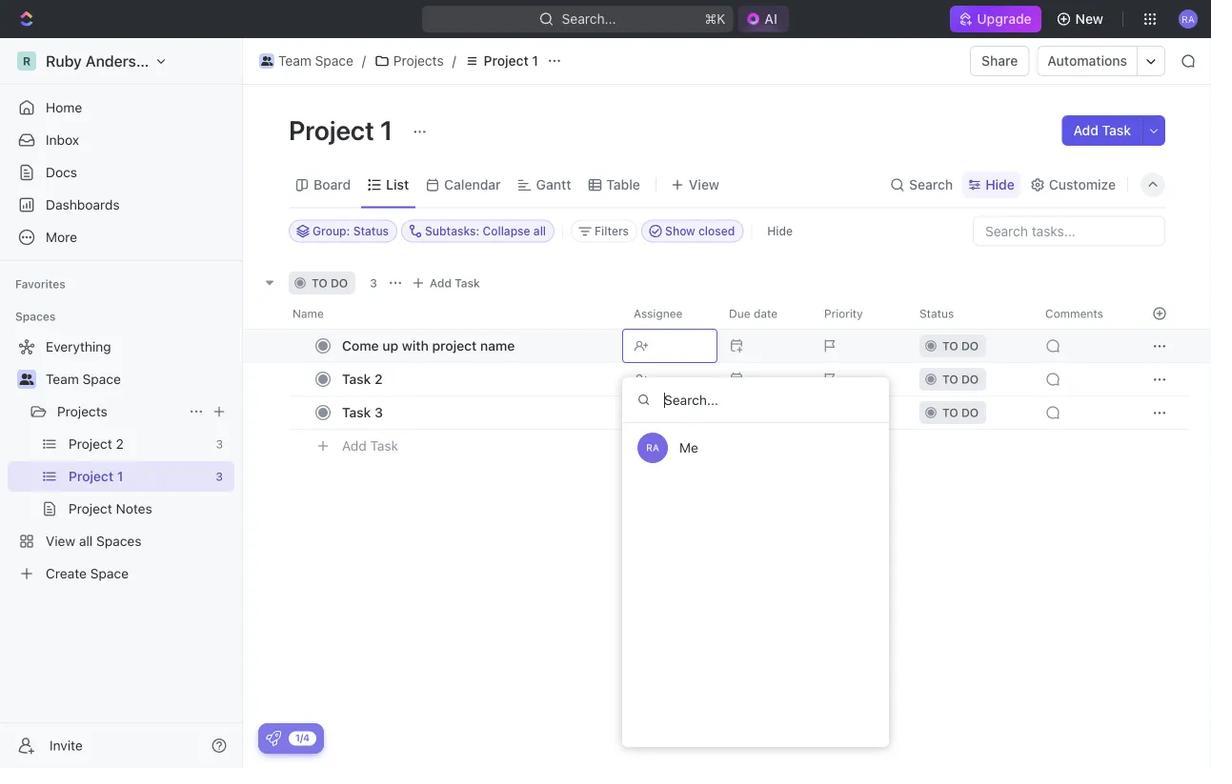 Task type: vqa. For each thing, say whether or not it's contained in the screenshot.
the top Team Space
yes



Task type: locate. For each thing, give the bounding box(es) containing it.
add task up the customize
[[1074, 122, 1131, 138]]

1 horizontal spatial add task
[[430, 276, 480, 289]]

space right user group icon
[[315, 53, 353, 69]]

team right user group icon
[[278, 53, 311, 69]]

project 1
[[484, 53, 539, 69], [289, 114, 399, 145]]

team space
[[278, 53, 353, 69], [46, 371, 121, 387]]

dashboards link
[[8, 190, 234, 220]]

project
[[432, 337, 477, 353]]

1 vertical spatial projects link
[[57, 396, 181, 427]]

projects link
[[370, 50, 449, 72], [57, 396, 181, 427]]

add up the customize
[[1074, 122, 1099, 138]]

task
[[1102, 122, 1131, 138], [455, 276, 480, 289], [342, 404, 371, 420], [370, 438, 398, 453]]

0 horizontal spatial hide
[[767, 224, 793, 238]]

add task down 'task 3'
[[342, 438, 398, 453]]

add down 'task 3'
[[342, 438, 367, 453]]

task down '‎task'
[[342, 404, 371, 420]]

team space inside sidebar "navigation"
[[46, 371, 121, 387]]

home
[[46, 100, 82, 115]]

onboarding checklist button image
[[266, 731, 281, 746]]

team space right user group image at the left of the page
[[46, 371, 121, 387]]

1 horizontal spatial team space link
[[254, 50, 358, 72]]

‎come
[[342, 337, 379, 353]]

1 horizontal spatial project
[[484, 53, 529, 69]]

0 vertical spatial 1
[[532, 53, 539, 69]]

0 horizontal spatial team space
[[46, 371, 121, 387]]

sidebar navigation
[[0, 38, 243, 768]]

1 / from the left
[[362, 53, 366, 69]]

‎come up with project name link
[[337, 332, 619, 359]]

team space right user group icon
[[278, 53, 353, 69]]

team right user group image at the left of the page
[[46, 371, 79, 387]]

0 vertical spatial add
[[1074, 122, 1099, 138]]

1 vertical spatial space
[[83, 371, 121, 387]]

1 vertical spatial add task button
[[407, 271, 488, 294]]

2 / from the left
[[452, 53, 456, 69]]

hide
[[986, 177, 1015, 193], [767, 224, 793, 238]]

3 right do
[[370, 276, 377, 289]]

add task button up the customize
[[1062, 115, 1143, 146]]

project
[[484, 53, 529, 69], [289, 114, 374, 145]]

up
[[382, 337, 398, 353]]

1 vertical spatial 3
[[375, 404, 383, 420]]

1 horizontal spatial space
[[315, 53, 353, 69]]

gantt link
[[532, 172, 571, 198]]

upgrade link
[[951, 6, 1041, 32]]

projects
[[393, 53, 444, 69], [57, 404, 107, 419]]

home link
[[8, 92, 234, 123]]

3
[[370, 276, 377, 289], [375, 404, 383, 420]]

1 vertical spatial team space
[[46, 371, 121, 387]]

invite
[[50, 738, 83, 753]]

1 vertical spatial add task
[[430, 276, 480, 289]]

/
[[362, 53, 366, 69], [452, 53, 456, 69]]

new
[[1076, 11, 1104, 27]]

favorites button
[[8, 273, 73, 295]]

table
[[607, 177, 640, 193]]

list link
[[382, 172, 409, 198]]

tree
[[8, 332, 234, 589]]

dashboards
[[46, 197, 120, 213]]

1 vertical spatial project
[[289, 114, 374, 145]]

2 vertical spatial add
[[342, 438, 367, 453]]

1 horizontal spatial 1
[[532, 53, 539, 69]]

‎task 2 link
[[337, 365, 619, 393]]

1 vertical spatial 1
[[380, 114, 393, 145]]

add task button
[[1062, 115, 1143, 146], [407, 271, 488, 294], [334, 434, 406, 457]]

2 horizontal spatial add
[[1074, 122, 1099, 138]]

1 horizontal spatial projects link
[[370, 50, 449, 72]]

add up ‎come up with project name
[[430, 276, 452, 289]]

space
[[315, 53, 353, 69], [83, 371, 121, 387]]

add task up project
[[430, 276, 480, 289]]

board link
[[310, 172, 351, 198]]

0 horizontal spatial add task
[[342, 438, 398, 453]]

0 vertical spatial team space
[[278, 53, 353, 69]]

Search... text field
[[622, 377, 889, 423]]

tree containing team space
[[8, 332, 234, 589]]

calendar
[[444, 177, 501, 193]]

task down 'task 3'
[[370, 438, 398, 453]]

to
[[312, 276, 328, 289]]

1 horizontal spatial project 1
[[484, 53, 539, 69]]

‎come up with project name
[[342, 337, 515, 353]]

0 vertical spatial team space link
[[254, 50, 358, 72]]

automations button
[[1038, 47, 1137, 75]]

new button
[[1049, 4, 1115, 34]]

add task
[[1074, 122, 1131, 138], [430, 276, 480, 289], [342, 438, 398, 453]]

0 horizontal spatial projects
[[57, 404, 107, 419]]

onboarding checklist button element
[[266, 731, 281, 746]]

task up '‎come up with project name' "link"
[[455, 276, 480, 289]]

2 vertical spatial add task
[[342, 438, 398, 453]]

0 vertical spatial hide
[[986, 177, 1015, 193]]

1 horizontal spatial projects
[[393, 53, 444, 69]]

me
[[680, 440, 699, 456]]

add
[[1074, 122, 1099, 138], [430, 276, 452, 289], [342, 438, 367, 453]]

0 horizontal spatial add
[[342, 438, 367, 453]]

1 horizontal spatial team
[[278, 53, 311, 69]]

list
[[386, 177, 409, 193]]

hide inside hide dropdown button
[[986, 177, 1015, 193]]

1 vertical spatial team
[[46, 371, 79, 387]]

add task button up project
[[407, 271, 488, 294]]

share button
[[970, 46, 1030, 76]]

0 vertical spatial project 1
[[484, 53, 539, 69]]

0 horizontal spatial space
[[83, 371, 121, 387]]

2 horizontal spatial add task
[[1074, 122, 1131, 138]]

3 down 2
[[375, 404, 383, 420]]

0 horizontal spatial team
[[46, 371, 79, 387]]

team
[[278, 53, 311, 69], [46, 371, 79, 387]]

tree inside sidebar "navigation"
[[8, 332, 234, 589]]

project 1 link
[[460, 50, 543, 72]]

team space link
[[254, 50, 358, 72], [46, 364, 231, 395]]

docs link
[[8, 157, 234, 188]]

calendar link
[[440, 172, 501, 198]]

space right user group image at the left of the page
[[83, 371, 121, 387]]

docs
[[46, 164, 77, 180]]

search button
[[885, 172, 959, 198]]

0 vertical spatial projects
[[393, 53, 444, 69]]

share
[[982, 53, 1018, 69]]

space inside tree
[[83, 371, 121, 387]]

1 vertical spatial projects
[[57, 404, 107, 419]]

1 vertical spatial add
[[430, 276, 452, 289]]

2
[[375, 371, 383, 386]]

0 horizontal spatial project 1
[[289, 114, 399, 145]]

1
[[532, 53, 539, 69], [380, 114, 393, 145]]

0 horizontal spatial 1
[[380, 114, 393, 145]]

0 horizontal spatial team space link
[[46, 364, 231, 395]]

1 horizontal spatial /
[[452, 53, 456, 69]]

0 horizontal spatial /
[[362, 53, 366, 69]]

1 vertical spatial hide
[[767, 224, 793, 238]]

1 vertical spatial project 1
[[289, 114, 399, 145]]

do
[[331, 276, 348, 289]]

1 horizontal spatial hide
[[986, 177, 1015, 193]]

table link
[[603, 172, 640, 198]]

1/4
[[295, 732, 310, 743]]

add task button down 'task 3'
[[334, 434, 406, 457]]



Task type: describe. For each thing, give the bounding box(es) containing it.
0 vertical spatial add task
[[1074, 122, 1131, 138]]

0 vertical spatial projects link
[[370, 50, 449, 72]]

with
[[402, 337, 429, 353]]

0 vertical spatial 3
[[370, 276, 377, 289]]

1 vertical spatial team space link
[[46, 364, 231, 395]]

0 horizontal spatial projects link
[[57, 396, 181, 427]]

favorites
[[15, 277, 66, 291]]

2 vertical spatial add task button
[[334, 434, 406, 457]]

to do
[[312, 276, 348, 289]]

hide inside hide button
[[767, 224, 793, 238]]

customize
[[1049, 177, 1116, 193]]

inbox link
[[8, 125, 234, 155]]

projects inside tree
[[57, 404, 107, 419]]

add for the topmost add task button
[[1074, 122, 1099, 138]]

user group image
[[261, 56, 273, 66]]

customize button
[[1024, 172, 1122, 198]]

1 horizontal spatial team space
[[278, 53, 353, 69]]

1 horizontal spatial add
[[430, 276, 452, 289]]

gantt
[[536, 177, 571, 193]]

‎task
[[342, 371, 371, 386]]

spaces
[[15, 310, 56, 323]]

hide button
[[963, 172, 1021, 198]]

board
[[314, 177, 351, 193]]

Search tasks... text field
[[974, 217, 1165, 245]]

‎task 2
[[342, 371, 383, 386]]

upgrade
[[977, 11, 1032, 27]]

inbox
[[46, 132, 79, 148]]

search...
[[562, 11, 616, 27]]

task up the customize
[[1102, 122, 1131, 138]]

0 vertical spatial project
[[484, 53, 529, 69]]

automations
[[1048, 53, 1127, 69]]

ra
[[646, 442, 659, 453]]

user group image
[[20, 374, 34, 385]]

⌘k
[[705, 11, 726, 27]]

0 vertical spatial team
[[278, 53, 311, 69]]

search
[[909, 177, 953, 193]]

name
[[480, 337, 515, 353]]

0 horizontal spatial project
[[289, 114, 374, 145]]

task 3 link
[[337, 398, 619, 426]]

add for bottom add task button
[[342, 438, 367, 453]]

0 vertical spatial add task button
[[1062, 115, 1143, 146]]

0 vertical spatial space
[[315, 53, 353, 69]]

task 3
[[342, 404, 383, 420]]

hide button
[[760, 220, 801, 243]]

team inside tree
[[46, 371, 79, 387]]



